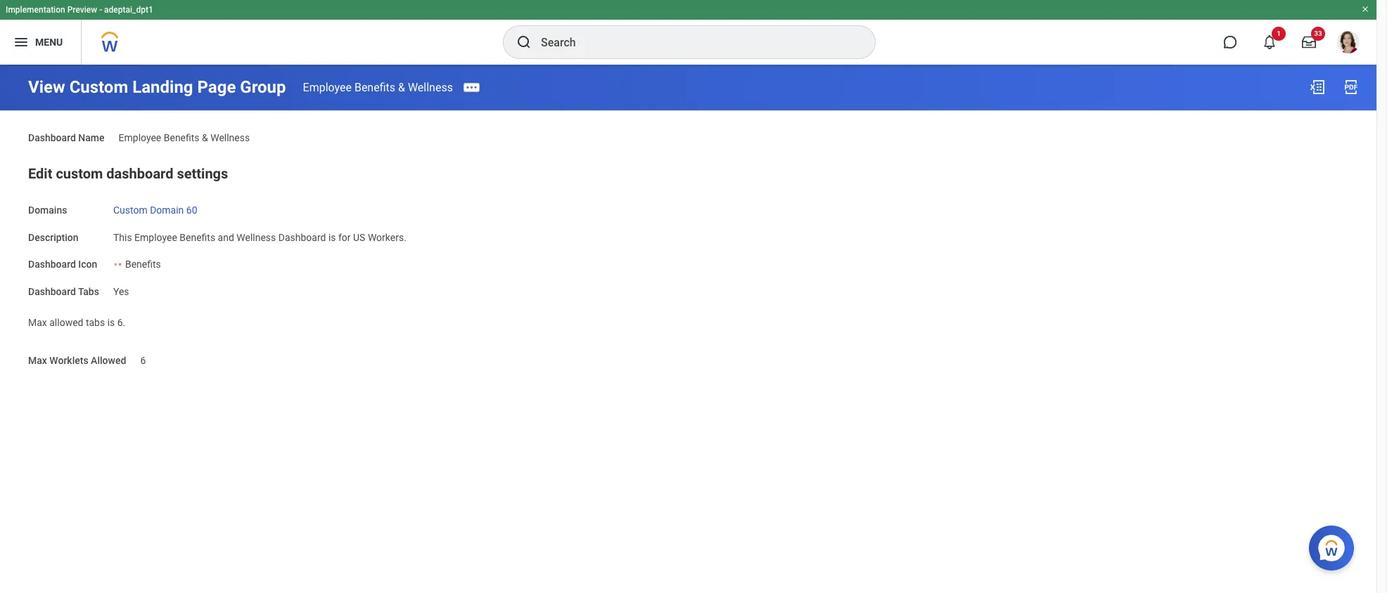 Task type: describe. For each thing, give the bounding box(es) containing it.
view custom landing page group
[[28, 77, 286, 97]]

dashboard for dashboard name
[[28, 132, 76, 144]]

domains
[[28, 205, 67, 216]]

allowed
[[49, 317, 83, 328]]

and
[[218, 232, 234, 243]]

export to excel image
[[1310, 79, 1326, 96]]

tabs
[[78, 286, 99, 298]]

page
[[197, 77, 236, 97]]

dashboard tabs
[[28, 286, 99, 298]]

edit
[[28, 165, 52, 182]]

edit custom dashboard settings group
[[28, 162, 1349, 368]]

33
[[1315, 30, 1323, 37]]

search image
[[516, 34, 533, 51]]

max worklets allowed
[[28, 355, 126, 366]]

implementation preview -   adeptai_dpt1
[[6, 5, 153, 15]]

view printable version (pdf) image
[[1343, 79, 1360, 96]]

view custom landing page group main content
[[0, 65, 1377, 381]]

dashboard name
[[28, 132, 105, 144]]

close environment banner image
[[1362, 5, 1370, 13]]

icon
[[78, 259, 97, 270]]

name
[[78, 132, 105, 144]]

employee benefits & wellness for the dashboard name element
[[119, 132, 250, 144]]

menu banner
[[0, 0, 1377, 65]]

workers.
[[368, 232, 407, 243]]

allowed
[[91, 355, 126, 366]]

employee benefits & wellness link
[[303, 81, 453, 94]]

employee benefits & wellness for employee benefits & wellness link
[[303, 81, 453, 94]]

custom inside custom domain 60 link
[[113, 205, 148, 216]]

us
[[353, 232, 365, 243]]

max allowed tabs is 6.
[[28, 317, 125, 328]]

custom domain 60 link
[[113, 202, 197, 216]]

benefits element
[[125, 256, 161, 270]]

custom
[[56, 165, 103, 182]]

edit custom dashboard settings
[[28, 165, 228, 182]]

& for employee benefits & wellness link
[[398, 81, 405, 94]]

menu button
[[0, 20, 81, 65]]

dashboard icon image
[[113, 259, 122, 270]]

employee for the dashboard name element
[[119, 132, 161, 144]]

employee for employee benefits & wellness link
[[303, 81, 352, 94]]

this employee benefits and wellness dashboard is for us workers.
[[113, 232, 407, 243]]

yes
[[113, 286, 129, 298]]

employee inside 'edit custom dashboard settings' group
[[134, 232, 177, 243]]

1 horizontal spatial is
[[329, 232, 336, 243]]

menu
[[35, 36, 63, 48]]

dashboard name element
[[119, 124, 250, 145]]

view
[[28, 77, 65, 97]]



Task type: locate. For each thing, give the bounding box(es) containing it.
wellness for the dashboard name element
[[211, 132, 250, 144]]

profile logan mcneil image
[[1338, 31, 1360, 56]]

adeptai_dpt1
[[104, 5, 153, 15]]

max left worklets
[[28, 355, 47, 366]]

1 button
[[1255, 27, 1286, 58]]

max left allowed
[[28, 317, 47, 328]]

custom domain 60
[[113, 205, 197, 216]]

0 vertical spatial employee
[[303, 81, 352, 94]]

1 vertical spatial custom
[[113, 205, 148, 216]]

2 vertical spatial wellness
[[237, 232, 276, 243]]

0 vertical spatial max
[[28, 317, 47, 328]]

is left for
[[329, 232, 336, 243]]

landing
[[132, 77, 193, 97]]

employee down custom domain 60
[[134, 232, 177, 243]]

&
[[398, 81, 405, 94], [202, 132, 208, 144]]

0 vertical spatial &
[[398, 81, 405, 94]]

notifications large image
[[1263, 35, 1277, 49]]

1 vertical spatial employee benefits & wellness
[[119, 132, 250, 144]]

employee benefits & wellness
[[303, 81, 453, 94], [119, 132, 250, 144]]

6
[[140, 355, 146, 366]]

max for max worklets allowed
[[28, 355, 47, 366]]

dashboard icon
[[28, 259, 97, 270]]

dashboard
[[106, 165, 173, 182]]

inbox large image
[[1302, 35, 1317, 49]]

0 vertical spatial is
[[329, 232, 336, 243]]

0 vertical spatial custom
[[69, 77, 128, 97]]

employee inside the dashboard name element
[[119, 132, 161, 144]]

employee right group
[[303, 81, 352, 94]]

this
[[113, 232, 132, 243]]

wellness inside the dashboard name element
[[211, 132, 250, 144]]

is
[[329, 232, 336, 243], [107, 317, 115, 328]]

33 button
[[1294, 27, 1326, 58]]

custom
[[69, 77, 128, 97], [113, 205, 148, 216]]

dashboard up edit
[[28, 132, 76, 144]]

& for the dashboard name element
[[202, 132, 208, 144]]

employee up the dashboard
[[119, 132, 161, 144]]

1 vertical spatial is
[[107, 317, 115, 328]]

2 vertical spatial employee
[[134, 232, 177, 243]]

dashboard
[[28, 132, 76, 144], [278, 232, 326, 243], [28, 259, 76, 270], [28, 286, 76, 298]]

is left 6.
[[107, 317, 115, 328]]

Search Workday  search field
[[541, 27, 847, 58]]

0 horizontal spatial &
[[202, 132, 208, 144]]

settings
[[177, 165, 228, 182]]

1 max from the top
[[28, 317, 47, 328]]

1 horizontal spatial employee benefits & wellness
[[303, 81, 453, 94]]

2 max from the top
[[28, 355, 47, 366]]

0 horizontal spatial is
[[107, 317, 115, 328]]

dashboard for dashboard icon
[[28, 259, 76, 270]]

edit custom dashboard settings button
[[28, 165, 228, 182]]

1 vertical spatial &
[[202, 132, 208, 144]]

wellness
[[408, 81, 453, 94], [211, 132, 250, 144], [237, 232, 276, 243]]

dashboard for dashboard tabs
[[28, 286, 76, 298]]

for
[[338, 232, 351, 243]]

max worklets allowed element
[[140, 347, 146, 367]]

custom up name
[[69, 77, 128, 97]]

1 vertical spatial wellness
[[211, 132, 250, 144]]

& inside the dashboard name element
[[202, 132, 208, 144]]

wellness for employee benefits & wellness link
[[408, 81, 453, 94]]

60
[[186, 205, 197, 216]]

0 horizontal spatial employee benefits & wellness
[[119, 132, 250, 144]]

domain
[[150, 205, 184, 216]]

0 vertical spatial employee benefits & wellness
[[303, 81, 453, 94]]

1 vertical spatial max
[[28, 355, 47, 366]]

dashboard down dashboard icon
[[28, 286, 76, 298]]

preview
[[67, 5, 97, 15]]

max
[[28, 317, 47, 328], [28, 355, 47, 366]]

benefits
[[355, 81, 395, 94], [164, 132, 200, 144], [180, 232, 215, 243], [125, 259, 161, 270]]

-
[[99, 5, 102, 15]]

justify image
[[13, 34, 30, 51]]

1
[[1277, 30, 1281, 37]]

1 horizontal spatial &
[[398, 81, 405, 94]]

dashboard tabs element
[[113, 278, 129, 299]]

0 vertical spatial wellness
[[408, 81, 453, 94]]

1 vertical spatial employee
[[119, 132, 161, 144]]

dashboard down the description
[[28, 259, 76, 270]]

tabs
[[86, 317, 105, 328]]

max for max allowed tabs is 6.
[[28, 317, 47, 328]]

6.
[[117, 317, 125, 328]]

description
[[28, 232, 79, 243]]

implementation
[[6, 5, 65, 15]]

dashboard left for
[[278, 232, 326, 243]]

employee
[[303, 81, 352, 94], [119, 132, 161, 144], [134, 232, 177, 243]]

wellness inside 'edit custom dashboard settings' group
[[237, 232, 276, 243]]

worklets
[[49, 355, 88, 366]]

custom up this
[[113, 205, 148, 216]]

benefits inside the dashboard name element
[[164, 132, 200, 144]]

group
[[240, 77, 286, 97]]



Task type: vqa. For each thing, say whether or not it's contained in the screenshot.
the rightmost is
yes



